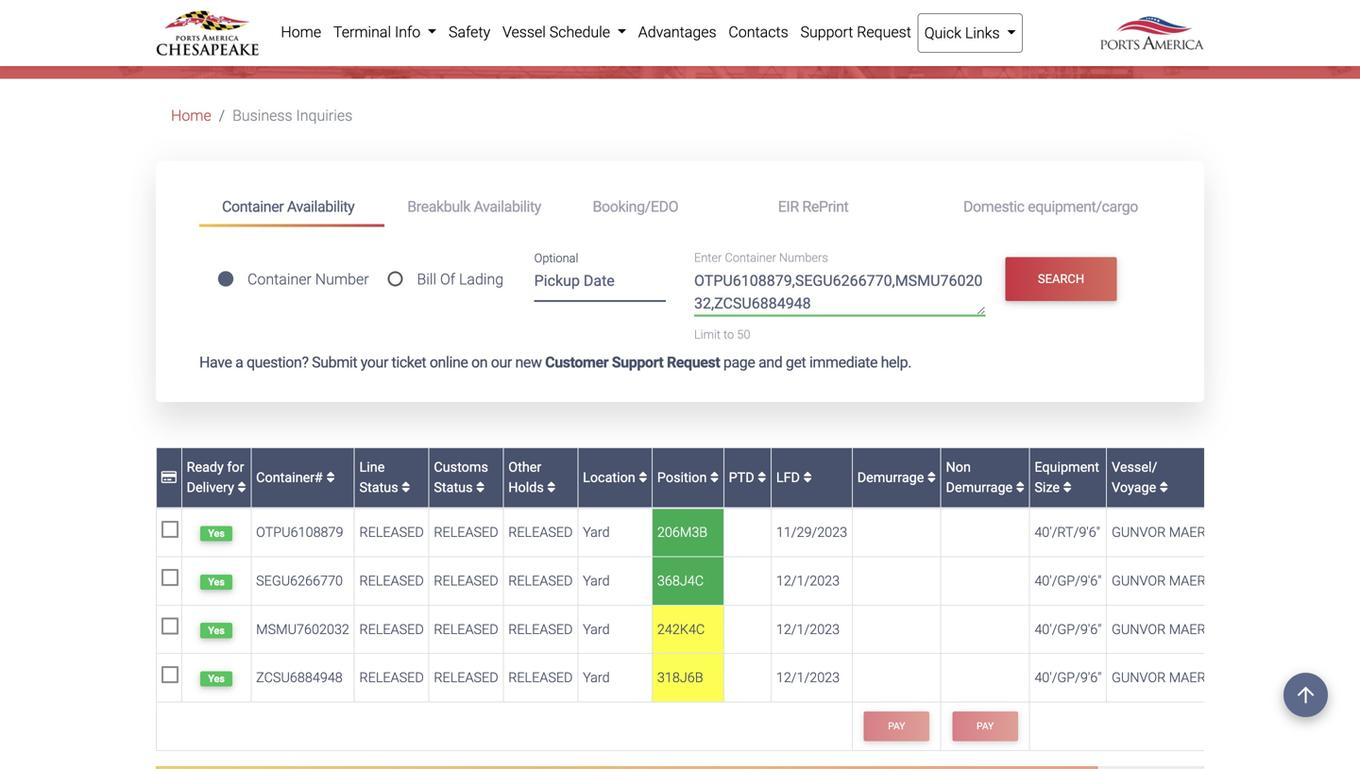 Task type: vqa. For each thing, say whether or not it's contained in the screenshot.


Task type: describe. For each thing, give the bounding box(es) containing it.
0 horizontal spatial demurrage
[[858, 470, 928, 486]]

get
[[786, 354, 806, 372]]

sort image down for
[[238, 481, 246, 495]]

booking/edo link
[[570, 190, 755, 224]]

40'/rt/9'6"
[[1035, 525, 1100, 541]]

gunvor maersk/341e for 242k4c
[[1112, 622, 1258, 638]]

availability for container availability
[[287, 198, 355, 216]]

request inside "link"
[[857, 23, 912, 41]]

other
[[508, 460, 542, 476]]

delivery
[[187, 480, 234, 496]]

yard for 318j6b
[[583, 670, 610, 686]]

Optional text field
[[534, 265, 666, 302]]

to
[[724, 328, 734, 342]]

search
[[1038, 272, 1085, 286]]

otpu6108879
[[256, 525, 343, 541]]

yard for 368j4c
[[583, 573, 610, 589]]

voyage
[[1112, 480, 1157, 496]]

ready
[[187, 460, 224, 476]]

sort image for customs status
[[476, 481, 485, 495]]

demurrage inside non demurrage
[[946, 480, 1013, 496]]

credit card image
[[161, 471, 177, 485]]

have a question? submit your ticket online on our new customer support request page and get immediate help.
[[199, 354, 912, 372]]

vessel schedule
[[503, 23, 614, 41]]

a
[[235, 354, 243, 372]]

yes for msmu7602032
[[208, 625, 225, 637]]

50
[[737, 328, 751, 342]]

0 vertical spatial home link
[[275, 13, 327, 51]]

12/1/2023 for 242k4c
[[776, 622, 840, 638]]

yard for 206m3b
[[583, 525, 610, 541]]

non demurrage
[[946, 460, 1016, 496]]

gunvor for 206m3b
[[1112, 525, 1166, 541]]

terminal info link
[[327, 13, 443, 51]]

breakbulk availability
[[407, 198, 541, 216]]

yes for zcsu6884948
[[208, 674, 225, 685]]

size
[[1035, 480, 1060, 496]]

safety link
[[443, 13, 497, 51]]

info
[[395, 23, 421, 41]]

breakbulk availability link
[[385, 190, 570, 224]]

enter container numbers
[[694, 251, 828, 265]]

gunvor maersk/341e for 206m3b
[[1112, 525, 1258, 541]]

gunvor maersk/341e for 368j4c
[[1112, 573, 1258, 589]]

maersk/341e for 242k4c
[[1169, 622, 1258, 638]]

11/29/2023
[[776, 525, 848, 541]]

business
[[232, 107, 292, 125]]

demurrage link
[[858, 470, 936, 486]]

container availability
[[222, 198, 355, 216]]

position
[[657, 470, 710, 486]]

search button
[[1006, 257, 1117, 301]]

equipment/cargo
[[1028, 198, 1138, 216]]

support inside "link"
[[801, 23, 853, 41]]

customer support request link
[[545, 354, 720, 372]]

and
[[759, 354, 783, 372]]

container for container number
[[248, 271, 312, 289]]

help.
[[881, 354, 912, 372]]

your
[[361, 354, 388, 372]]

zcsu6884948
[[256, 670, 343, 686]]

ptd link
[[729, 470, 766, 486]]

lfd link
[[776, 470, 812, 486]]

reprint
[[802, 198, 849, 216]]

368j4c
[[657, 573, 704, 589]]

quick
[[925, 24, 962, 42]]

sort image for vessel/ voyage
[[1160, 481, 1168, 495]]

40'/gp/9'6" for 242k4c
[[1035, 622, 1102, 638]]

gunvor for 368j4c
[[1112, 573, 1166, 589]]

non
[[946, 460, 971, 476]]

sort image inside lfd link
[[804, 471, 812, 485]]

lading
[[459, 271, 504, 289]]

question?
[[247, 354, 309, 372]]

msmu7602032
[[256, 622, 349, 638]]

maersk/341e for 206m3b
[[1169, 525, 1258, 541]]

advantages
[[638, 23, 717, 41]]

customer
[[545, 354, 609, 372]]

12/1/2023 for 368j4c
[[776, 573, 840, 589]]

sort image inside position link
[[710, 471, 719, 485]]

other holds
[[508, 460, 547, 496]]

bill
[[417, 271, 437, 289]]

eir reprint link
[[755, 190, 941, 224]]

ticket
[[392, 354, 426, 372]]

line status
[[359, 460, 402, 496]]

1 horizontal spatial home
[[281, 23, 321, 41]]

quick links link
[[918, 13, 1023, 53]]

0 horizontal spatial home
[[171, 107, 211, 125]]

terminal info
[[333, 23, 424, 41]]

lfd
[[776, 470, 804, 486]]

segu6266770
[[256, 573, 343, 589]]



Task type: locate. For each thing, give the bounding box(es) containing it.
customs
[[434, 460, 488, 476]]

availability up container number
[[287, 198, 355, 216]]

3 yard from the top
[[583, 622, 610, 638]]

sort image left 'size'
[[1016, 481, 1025, 495]]

yard for 242k4c
[[583, 622, 610, 638]]

sort image for equipment size
[[1063, 481, 1072, 495]]

ready for delivery
[[187, 460, 244, 496]]

0 vertical spatial container
[[222, 198, 284, 216]]

2 gunvor maersk/341e from the top
[[1112, 573, 1258, 589]]

container for container availability
[[222, 198, 284, 216]]

sort image up '11/29/2023'
[[804, 471, 812, 485]]

gunvor maersk/341e
[[1112, 525, 1258, 541], [1112, 573, 1258, 589], [1112, 622, 1258, 638], [1112, 670, 1258, 686]]

yard left 318j6b
[[583, 670, 610, 686]]

4 gunvor from the top
[[1112, 670, 1166, 686]]

1 maersk/341e from the top
[[1169, 525, 1258, 541]]

318j6b
[[657, 670, 703, 686]]

vessel/
[[1112, 460, 1158, 476]]

3 12/1/2023 from the top
[[776, 670, 840, 686]]

12/1/2023 for 318j6b
[[776, 670, 840, 686]]

have
[[199, 354, 232, 372]]

status
[[359, 480, 398, 496], [434, 480, 473, 496]]

1 horizontal spatial home link
[[275, 13, 327, 51]]

3 40'/gp/9'6" from the top
[[1035, 670, 1102, 686]]

home left terminal
[[281, 23, 321, 41]]

request down limit
[[667, 354, 720, 372]]

3 yes from the top
[[208, 625, 225, 637]]

40'/gp/9'6" for 368j4c
[[1035, 573, 1102, 589]]

1 vertical spatial 12/1/2023
[[776, 622, 840, 638]]

limit to 50
[[694, 328, 751, 342]]

schedule
[[550, 23, 610, 41]]

home link left terminal
[[275, 13, 327, 51]]

breakbulk
[[407, 198, 470, 216]]

ptd
[[729, 470, 758, 486]]

status inside customs status
[[434, 480, 473, 496]]

1 gunvor from the top
[[1112, 525, 1166, 541]]

yes down delivery
[[208, 528, 225, 540]]

0 vertical spatial support
[[801, 23, 853, 41]]

1 yes from the top
[[208, 528, 225, 540]]

availability inside 'breakbulk availability' link
[[474, 198, 541, 216]]

bill of lading
[[417, 271, 504, 289]]

equipment
[[1035, 460, 1100, 476]]

limit
[[694, 328, 721, 342]]

container number
[[248, 271, 369, 289]]

1 yard from the top
[[583, 525, 610, 541]]

1 40'/gp/9'6" from the top
[[1035, 573, 1102, 589]]

1 status from the left
[[359, 480, 398, 496]]

business inquiries
[[232, 107, 353, 125]]

2 vertical spatial 40'/gp/9'6"
[[1035, 670, 1102, 686]]

demurrage
[[858, 470, 928, 486], [946, 480, 1013, 496]]

4 gunvor maersk/341e from the top
[[1112, 670, 1258, 686]]

sort image left the non at the bottom right of page
[[928, 471, 936, 485]]

advantages link
[[632, 13, 723, 51]]

sort image for line status
[[402, 481, 410, 495]]

on
[[471, 354, 488, 372]]

sort image down customs
[[476, 481, 485, 495]]

sort image left position
[[639, 471, 647, 485]]

released
[[359, 525, 424, 541], [434, 525, 498, 541], [508, 525, 573, 541], [359, 573, 424, 589], [434, 573, 498, 589], [508, 573, 573, 589], [359, 622, 424, 638], [434, 622, 498, 638], [508, 622, 573, 638], [359, 670, 424, 686], [434, 670, 498, 686], [508, 670, 573, 686]]

domestic equipment/cargo
[[964, 198, 1138, 216]]

home
[[281, 23, 321, 41], [171, 107, 211, 125]]

holds
[[508, 480, 544, 496]]

0 horizontal spatial status
[[359, 480, 398, 496]]

maersk/341e
[[1169, 525, 1258, 541], [1169, 573, 1258, 589], [1169, 622, 1258, 638], [1169, 670, 1258, 686]]

eir
[[778, 198, 799, 216]]

yes left "zcsu6884948"
[[208, 674, 225, 685]]

eir reprint
[[778, 198, 849, 216]]

0 vertical spatial request
[[857, 23, 912, 41]]

sort image right voyage
[[1160, 481, 1168, 495]]

2 vertical spatial 12/1/2023
[[776, 670, 840, 686]]

location link
[[583, 470, 647, 486]]

40'/gp/9'6"
[[1035, 573, 1102, 589], [1035, 622, 1102, 638], [1035, 670, 1102, 686]]

0 horizontal spatial availability
[[287, 198, 355, 216]]

container#
[[256, 470, 327, 486]]

numbers
[[779, 251, 828, 265]]

sort image left line in the bottom left of the page
[[327, 471, 335, 485]]

Enter Container Numbers text field
[[694, 270, 986, 316]]

request left quick
[[857, 23, 912, 41]]

yes for segu6266770
[[208, 577, 225, 589]]

1 horizontal spatial support
[[801, 23, 853, 41]]

demurrage left the non at the bottom right of page
[[858, 470, 928, 486]]

gunvor for 318j6b
[[1112, 670, 1166, 686]]

1 12/1/2023 from the top
[[776, 573, 840, 589]]

sort image inside demurrage link
[[928, 471, 936, 485]]

4 maersk/341e from the top
[[1169, 670, 1258, 686]]

1 vertical spatial home link
[[171, 107, 211, 125]]

242k4c
[[657, 622, 705, 638]]

page
[[724, 354, 755, 372]]

gunvor maersk/341e for 318j6b
[[1112, 670, 1258, 686]]

yes
[[208, 528, 225, 540], [208, 577, 225, 589], [208, 625, 225, 637], [208, 674, 225, 685]]

yard left 242k4c
[[583, 622, 610, 638]]

booking/edo
[[593, 198, 679, 216]]

inquiries
[[296, 107, 353, 125]]

4 yard from the top
[[583, 670, 610, 686]]

support request link
[[795, 13, 918, 51]]

1 horizontal spatial demurrage
[[946, 480, 1013, 496]]

1 vertical spatial 40'/gp/9'6"
[[1035, 622, 1102, 638]]

2 status from the left
[[434, 480, 473, 496]]

yes left msmu7602032
[[208, 625, 225, 637]]

1 vertical spatial container
[[725, 251, 776, 265]]

sort image inside location link
[[639, 471, 647, 485]]

2 availability from the left
[[474, 198, 541, 216]]

availability
[[287, 198, 355, 216], [474, 198, 541, 216]]

0 horizontal spatial support
[[612, 354, 664, 372]]

container right the enter
[[725, 251, 776, 265]]

for
[[227, 460, 244, 476]]

3 maersk/341e from the top
[[1169, 622, 1258, 638]]

status for line
[[359, 480, 398, 496]]

1 vertical spatial support
[[612, 354, 664, 372]]

2 yes from the top
[[208, 577, 225, 589]]

sort image inside ptd link
[[758, 471, 766, 485]]

2 vertical spatial container
[[248, 271, 312, 289]]

1 vertical spatial request
[[667, 354, 720, 372]]

demurrage down the non at the bottom right of page
[[946, 480, 1013, 496]]

1 horizontal spatial availability
[[474, 198, 541, 216]]

sort image
[[327, 471, 335, 485], [639, 471, 647, 485], [710, 471, 719, 485], [804, 471, 812, 485], [928, 471, 936, 485], [238, 481, 246, 495], [547, 481, 556, 495], [1016, 481, 1025, 495]]

yes left segu6266770
[[208, 577, 225, 589]]

availability for breakbulk availability
[[474, 198, 541, 216]]

2 gunvor from the top
[[1112, 573, 1166, 589]]

availability inside container availability link
[[287, 198, 355, 216]]

online
[[430, 354, 468, 372]]

quick links
[[925, 24, 1004, 42]]

location
[[583, 470, 639, 486]]

new
[[515, 354, 542, 372]]

home link left business
[[171, 107, 211, 125]]

submit
[[312, 354, 357, 372]]

gunvor for 242k4c
[[1112, 622, 1166, 638]]

support request
[[801, 23, 912, 41]]

home left business
[[171, 107, 211, 125]]

sort image left lfd
[[758, 471, 766, 485]]

support right customer
[[612, 354, 664, 372]]

yard left 368j4c
[[583, 573, 610, 589]]

1 availability from the left
[[287, 198, 355, 216]]

2 maersk/341e from the top
[[1169, 573, 1258, 589]]

container
[[222, 198, 284, 216], [725, 251, 776, 265], [248, 271, 312, 289]]

contacts link
[[723, 13, 795, 51]]

sort image left ptd at right
[[710, 471, 719, 485]]

4 yes from the top
[[208, 674, 225, 685]]

sort image left customs status
[[402, 481, 410, 495]]

vessel schedule link
[[497, 13, 632, 51]]

terminal
[[333, 23, 391, 41]]

yes for otpu6108879
[[208, 528, 225, 540]]

1 gunvor maersk/341e from the top
[[1112, 525, 1258, 541]]

2 40'/gp/9'6" from the top
[[1035, 622, 1102, 638]]

0 vertical spatial 12/1/2023
[[776, 573, 840, 589]]

number
[[315, 271, 369, 289]]

sort image
[[758, 471, 766, 485], [402, 481, 410, 495], [476, 481, 485, 495], [1063, 481, 1072, 495], [1160, 481, 1168, 495]]

home link
[[275, 13, 327, 51], [171, 107, 211, 125]]

status inside line status
[[359, 480, 398, 496]]

2 12/1/2023 from the top
[[776, 622, 840, 638]]

domestic equipment/cargo link
[[941, 190, 1161, 224]]

domestic
[[964, 198, 1025, 216]]

3 gunvor maersk/341e from the top
[[1112, 622, 1258, 638]]

sort image right holds
[[547, 481, 556, 495]]

0 horizontal spatial request
[[667, 354, 720, 372]]

yard down location
[[583, 525, 610, 541]]

container up container number
[[222, 198, 284, 216]]

support right contacts
[[801, 23, 853, 41]]

maersk/341e for 368j4c
[[1169, 573, 1258, 589]]

vessel/ voyage
[[1112, 460, 1160, 496]]

40'/gp/9'6" for 318j6b
[[1035, 670, 1102, 686]]

0 vertical spatial home
[[281, 23, 321, 41]]

go to top image
[[1284, 674, 1328, 718]]

enter
[[694, 251, 722, 265]]

maersk/341e for 318j6b
[[1169, 670, 1258, 686]]

availability right breakbulk
[[474, 198, 541, 216]]

request
[[857, 23, 912, 41], [667, 354, 720, 372]]

container availability link
[[199, 190, 385, 227]]

immediate
[[810, 354, 878, 372]]

sort image inside container# link
[[327, 471, 335, 485]]

status down customs
[[434, 480, 473, 496]]

2 yard from the top
[[583, 573, 610, 589]]

12/1/2023
[[776, 573, 840, 589], [776, 622, 840, 638], [776, 670, 840, 686]]

1 vertical spatial home
[[171, 107, 211, 125]]

of
[[440, 271, 455, 289]]

position link
[[657, 470, 719, 486]]

status down line in the bottom left of the page
[[359, 480, 398, 496]]

status for customs
[[434, 480, 473, 496]]

contacts
[[729, 23, 789, 41]]

safety
[[449, 23, 490, 41]]

vessel
[[503, 23, 546, 41]]

1 horizontal spatial request
[[857, 23, 912, 41]]

3 gunvor from the top
[[1112, 622, 1166, 638]]

sort image right 'size'
[[1063, 481, 1072, 495]]

container# link
[[256, 470, 335, 486]]

our
[[491, 354, 512, 372]]

0 horizontal spatial home link
[[171, 107, 211, 125]]

1 horizontal spatial status
[[434, 480, 473, 496]]

0 vertical spatial 40'/gp/9'6"
[[1035, 573, 1102, 589]]

optional
[[534, 251, 578, 265]]

206m3b
[[657, 525, 708, 541]]

container left number
[[248, 271, 312, 289]]



